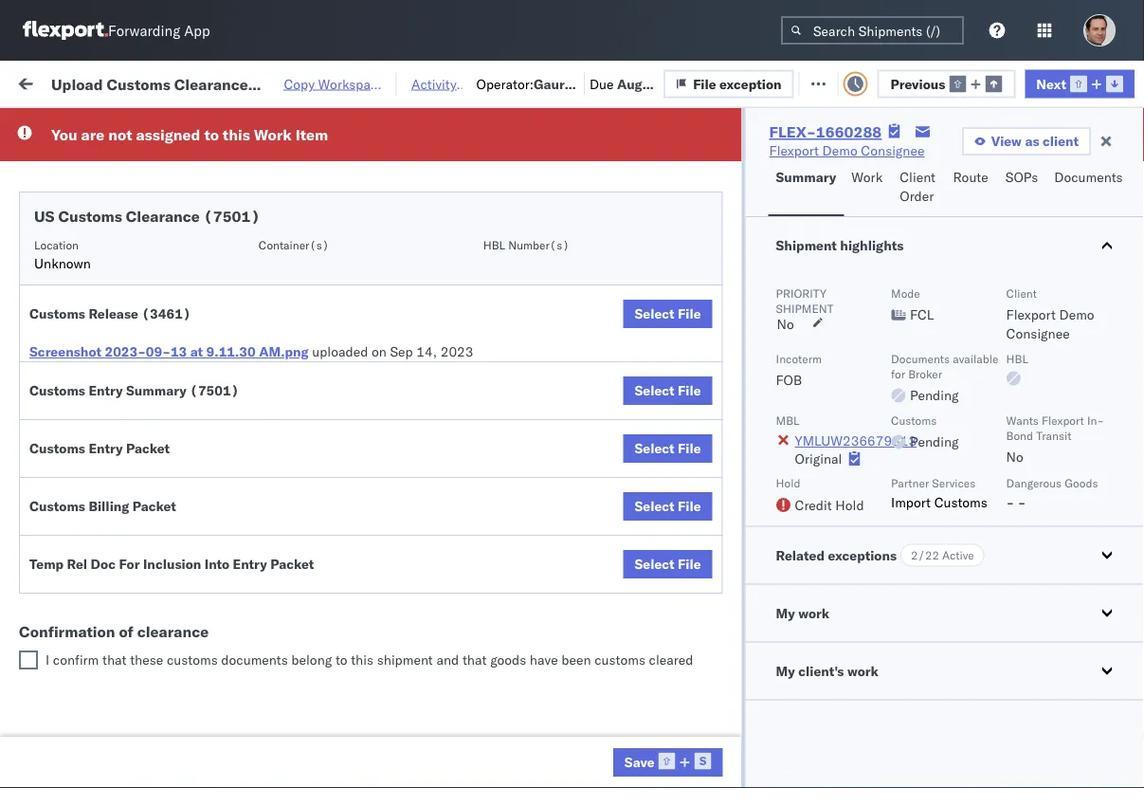 Task type: describe. For each thing, give the bounding box(es) containing it.
billing
[[89, 498, 129, 514]]

2023
[[441, 343, 474, 360]]

screenshot 2023-09-13 at 9.11.30 am.png link
[[29, 342, 309, 361]]

Search Work text field
[[583, 68, 790, 96]]

sep
[[390, 343, 413, 360]]

hbl number(s)
[[483, 238, 570, 252]]

container numbers
[[966, 147, 1017, 177]]

work inside 'button'
[[131, 73, 164, 90]]

packet for customs billing packet
[[133, 498, 176, 514]]

original
[[795, 450, 842, 467]]

flexport demo consignee
[[770, 142, 925, 159]]

1 horizontal spatial consignee
[[861, 142, 925, 159]]

available
[[953, 351, 999, 366]]

1 that from the left
[[102, 651, 127, 668]]

clearance
[[137, 622, 209, 641]]

numbers
[[966, 163, 1013, 177]]

jawla
[[534, 94, 569, 111]]

work inside button
[[852, 169, 883, 185]]

blocked,
[[232, 118, 280, 132]]

broker
[[909, 367, 943, 381]]

view as client button
[[962, 127, 1091, 156]]

2/22
[[911, 548, 940, 562]]

ready
[[144, 118, 178, 132]]

by:
[[69, 116, 87, 133]]

resize handle column header for mode
[[469, 147, 492, 179]]

client name
[[502, 155, 565, 169]]

you are not assigned to this work item
[[51, 125, 328, 144]]

0 vertical spatial no
[[445, 118, 460, 132]]

dangerous goods - -
[[1007, 476, 1099, 510]]

file for customs release (3461)
[[678, 305, 701, 322]]

0 horizontal spatial shipment
[[377, 651, 433, 668]]

next button
[[1025, 69, 1135, 98]]

filters
[[533, 73, 571, 90]]

my client's work
[[776, 662, 879, 679]]

1 customs from the left
[[167, 651, 218, 668]]

customs release (3461)
[[29, 305, 191, 322]]

am.png
[[259, 343, 309, 360]]

documents for documents
[[1055, 169, 1123, 185]]

summary button
[[769, 160, 844, 216]]

file for customs entry summary (7501)
[[678, 382, 701, 399]]

file for temp rel doc for inclusion into entry packet
[[678, 556, 701, 572]]

select file button for customs release (3461)
[[623, 300, 713, 328]]

flex-1660288 link
[[770, 122, 882, 141]]

previous button
[[878, 69, 1016, 98]]

customs for customs billing packet
[[29, 498, 85, 514]]

transit
[[1037, 428, 1072, 442]]

filtered by:
[[19, 116, 87, 133]]

confirm
[[53, 651, 99, 668]]

0 horizontal spatial demo
[[823, 142, 858, 159]]

number(s)
[[509, 238, 570, 252]]

client
[[1043, 133, 1079, 149]]

next
[[1037, 75, 1067, 92]]

select file button for customs entry packet
[[623, 434, 713, 463]]

to inside button
[[468, 73, 481, 90]]

rel
[[67, 556, 87, 572]]

documents for documents available for broker
[[891, 351, 950, 366]]

work,
[[199, 118, 229, 132]]

flex id
[[815, 155, 850, 169]]

operator:
[[477, 75, 534, 92]]

screenshot
[[29, 343, 101, 360]]

screenshot 2023-09-13 at 9.11.30 am.png uploaded on sep 14, 2023
[[29, 343, 474, 360]]

bond
[[1007, 428, 1034, 442]]

forwarding app link
[[23, 21, 210, 40]]

select file for customs entry packet
[[635, 440, 701, 457]]

in-
[[1088, 413, 1105, 427]]

resize handle column header for workitem
[[271, 147, 294, 179]]

search
[[509, 118, 545, 132]]

customs billing packet
[[29, 498, 176, 514]]

due
[[590, 75, 617, 92]]

resize handle column header for consignee
[[782, 147, 805, 179]]

1 vertical spatial to
[[204, 125, 219, 144]]

flexport for fob
[[1007, 306, 1056, 323]]

search work : caiu7969337
[[509, 118, 660, 132]]

mbl/maw button
[[1080, 151, 1145, 170]]

snoozed
[[392, 118, 436, 132]]

doc
[[91, 556, 116, 572]]

wants flexport in- bond transit no
[[1007, 413, 1105, 465]]

0 vertical spatial shipment
[[776, 301, 834, 315]]

fcl
[[910, 306, 934, 323]]

these
[[130, 651, 163, 668]]

3 : from the left
[[575, 118, 578, 132]]

default
[[485, 73, 530, 90]]

workitem button
[[11, 151, 275, 170]]

have
[[530, 651, 558, 668]]

save
[[625, 754, 655, 770]]

assigned
[[136, 125, 201, 144]]

status : ready for work, blocked, in progress
[[103, 118, 343, 132]]

resize handle column header for flex id
[[934, 147, 957, 179]]

entry for packet
[[89, 440, 123, 457]]

select for customs release (3461)
[[635, 305, 675, 322]]

no inside wants flexport in- bond transit no
[[1007, 449, 1024, 465]]

are
[[81, 125, 105, 144]]

2 that from the left
[[463, 651, 487, 668]]

1 horizontal spatial at
[[285, 73, 296, 90]]

exceptions
[[828, 547, 897, 563]]

0 horizontal spatial for
[[181, 118, 196, 132]]

entry for summary
[[89, 382, 123, 399]]

temp rel doc for inclusion into entry packet
[[29, 556, 314, 572]]

1 vertical spatial on
[[372, 343, 387, 360]]

demo inside client flexport demo consignee incoterm fob
[[1060, 306, 1095, 323]]

reset
[[429, 73, 465, 90]]

0 horizontal spatial hold
[[776, 476, 801, 490]]

inclusion
[[143, 556, 201, 572]]

select for temp rel doc for inclusion into entry packet
[[635, 556, 675, 572]]

1 vertical spatial work
[[848, 662, 879, 679]]

shipment
[[776, 237, 837, 254]]

my work
[[776, 605, 830, 621]]

unknown
[[34, 255, 91, 272]]

2 vertical spatial to
[[336, 651, 348, 668]]

mbl/maw
[[1090, 155, 1145, 169]]

progress
[[296, 118, 343, 132]]

belong
[[291, 651, 332, 668]]

partner
[[891, 476, 930, 490]]

flex id button
[[805, 151, 938, 170]]

0 horizontal spatial file exception
[[693, 75, 782, 92]]

select file for customs release (3461)
[[635, 305, 701, 322]]

consignee inside button
[[625, 155, 679, 169]]

consignee inside client flexport demo consignee incoterm fob
[[1007, 325, 1070, 342]]

0 horizontal spatial this
[[223, 125, 250, 144]]

1 horizontal spatial file exception
[[897, 73, 985, 90]]

my for my work
[[776, 605, 795, 621]]

file for customs entry packet
[[678, 440, 701, 457]]

track
[[374, 73, 405, 90]]

view
[[992, 133, 1022, 149]]

my for my client's work
[[776, 662, 795, 679]]

not
[[108, 125, 132, 144]]

snooze
[[312, 155, 349, 169]]

documents available for broker
[[891, 351, 999, 381]]

: for snoozed
[[436, 118, 440, 132]]

i confirm that these customs documents belong to this shipment and that goods have been customs cleared
[[46, 651, 694, 668]]



Task type: vqa. For each thing, say whether or not it's contained in the screenshot.
Forwarding
yes



Task type: locate. For each thing, give the bounding box(es) containing it.
1 horizontal spatial import
[[891, 494, 931, 510]]

2 - from the left
[[1018, 494, 1027, 510]]

shipment left and
[[377, 651, 433, 668]]

import inside partner services import customs
[[891, 494, 931, 510]]

1
[[273, 73, 281, 90]]

5 resize handle column header from the left
[[593, 147, 615, 179]]

1 horizontal spatial to
[[336, 651, 348, 668]]

1 vertical spatial hbl
[[1007, 351, 1029, 366]]

to right reset
[[468, 73, 481, 90]]

select file for customs billing packet
[[635, 498, 701, 514]]

work up client's on the right of the page
[[799, 605, 830, 621]]

batch
[[1114, 73, 1145, 90]]

1 horizontal spatial shipment
[[776, 301, 834, 315]]

temp
[[29, 556, 64, 572]]

0 horizontal spatial summary
[[126, 382, 187, 399]]

documents button
[[1047, 160, 1135, 216]]

confirmation
[[19, 622, 115, 641]]

0 horizontal spatial import
[[84, 73, 127, 90]]

resize handle column header for container numbers
[[1057, 147, 1080, 179]]

message (0)
[[179, 73, 257, 90]]

hold up credit
[[776, 476, 801, 490]]

(7501) down "9.11.30"
[[190, 382, 239, 399]]

workitem
[[21, 155, 70, 169]]

priority
[[776, 286, 827, 300]]

1 horizontal spatial this
[[351, 651, 374, 668]]

for left broker
[[891, 367, 906, 381]]

mode up fcl
[[891, 286, 921, 300]]

customs up customs billing packet
[[29, 440, 85, 457]]

select for customs billing packet
[[635, 498, 675, 514]]

route
[[954, 169, 989, 185]]

work down jawla
[[548, 118, 575, 132]]

hbl left number(s)
[[483, 238, 506, 252]]

of
[[119, 622, 134, 641]]

0 vertical spatial import
[[84, 73, 127, 90]]

0 vertical spatial flexport
[[770, 142, 819, 159]]

3 select file button from the top
[[623, 434, 713, 463]]

no down priority shipment
[[777, 316, 794, 332]]

packet right "billing"
[[133, 498, 176, 514]]

0 horizontal spatial to
[[204, 125, 219, 144]]

customs for customs entry summary (7501)
[[29, 382, 85, 399]]

summary left id at right top
[[776, 169, 837, 185]]

1 - from the left
[[1007, 494, 1015, 510]]

exception up flex-
[[720, 75, 782, 92]]

1 horizontal spatial summary
[[776, 169, 837, 185]]

import down partner
[[891, 494, 931, 510]]

9 resize handle column header from the left
[[1110, 147, 1133, 179]]

ymluw236679313 button
[[795, 432, 917, 449]]

select
[[635, 305, 675, 322], [635, 382, 675, 399], [635, 440, 675, 457], [635, 498, 675, 514], [635, 556, 675, 572]]

1 resize handle column header from the left
[[271, 147, 294, 179]]

at right 13
[[190, 343, 203, 360]]

2 horizontal spatial consignee
[[1007, 325, 1070, 342]]

1 horizontal spatial hbl
[[1007, 351, 1029, 366]]

this left in
[[223, 125, 250, 144]]

documents down client
[[1055, 169, 1123, 185]]

related
[[776, 547, 825, 563]]

consignee down caiu7969337 on the right
[[625, 155, 679, 169]]

exception
[[923, 73, 985, 90], [720, 75, 782, 92]]

work right client's on the right of the page
[[848, 662, 879, 679]]

this
[[223, 125, 250, 144], [351, 651, 374, 668]]

1 vertical spatial flexport
[[1007, 306, 1056, 323]]

client down the shipment highlights button
[[1007, 286, 1037, 300]]

customs up the screenshot
[[29, 305, 85, 322]]

select file button for customs entry summary (7501)
[[623, 376, 713, 405]]

customs down services
[[935, 494, 988, 510]]

0 horizontal spatial hbl
[[483, 238, 506, 252]]

documents inside 'documents available for broker'
[[891, 351, 950, 366]]

in
[[282, 118, 293, 132]]

import work
[[84, 73, 164, 90]]

customs right been
[[595, 651, 646, 668]]

been
[[562, 651, 591, 668]]

2 horizontal spatial to
[[468, 73, 481, 90]]

flexport. image
[[23, 21, 108, 40]]

0 horizontal spatial -
[[1007, 494, 1015, 510]]

customs entry summary (7501)
[[29, 382, 239, 399]]

message
[[179, 73, 232, 90]]

packet
[[126, 440, 170, 457], [133, 498, 176, 514], [270, 556, 314, 572]]

customs down broker
[[891, 413, 937, 427]]

for left work, at the top of page
[[181, 118, 196, 132]]

at right 1
[[285, 73, 296, 90]]

hold
[[776, 476, 801, 490], [836, 496, 864, 513]]

file
[[897, 73, 920, 90], [693, 75, 717, 92], [678, 305, 701, 322], [678, 382, 701, 399], [678, 440, 701, 457], [678, 498, 701, 514], [678, 556, 701, 572]]

4 select file from the top
[[635, 498, 701, 514]]

entry down '2023-'
[[89, 382, 123, 399]]

0 vertical spatial packet
[[126, 440, 170, 457]]

2 resize handle column header from the left
[[280, 147, 303, 179]]

2 horizontal spatial client
[[1007, 286, 1037, 300]]

0 vertical spatial hbl
[[483, 238, 506, 252]]

risk
[[300, 73, 322, 90]]

location unknown
[[34, 238, 91, 272]]

pending down broker
[[910, 387, 959, 403]]

1 vertical spatial documents
[[891, 351, 950, 366]]

: for status
[[136, 118, 139, 132]]

1 vertical spatial shipment
[[377, 651, 433, 668]]

work button
[[844, 160, 893, 216]]

0 vertical spatial on
[[355, 73, 371, 90]]

demo
[[823, 142, 858, 159], [1060, 306, 1095, 323]]

client for client name
[[502, 155, 532, 169]]

1 horizontal spatial :
[[436, 118, 440, 132]]

item
[[296, 125, 328, 144]]

route button
[[946, 160, 998, 216]]

None checkbox
[[19, 651, 38, 669]]

sops
[[1006, 169, 1039, 185]]

1 horizontal spatial that
[[463, 651, 487, 668]]

that right and
[[463, 651, 487, 668]]

5 select from the top
[[635, 556, 675, 572]]

8 resize handle column header from the left
[[1057, 147, 1080, 179]]

customs down clearance
[[167, 651, 218, 668]]

0 vertical spatial hold
[[776, 476, 801, 490]]

1 vertical spatial hold
[[836, 496, 864, 513]]

customs down the screenshot
[[29, 382, 85, 399]]

resize handle column header for deadline
[[280, 147, 303, 179]]

0 vertical spatial (7501)
[[204, 207, 260, 226]]

no
[[445, 118, 460, 132], [777, 316, 794, 332], [1007, 449, 1024, 465]]

highlights
[[841, 237, 904, 254]]

shipment down priority
[[776, 301, 834, 315]]

at
[[285, 73, 296, 90], [190, 343, 203, 360]]

1 horizontal spatial -
[[1018, 494, 1027, 510]]

my down related in the bottom of the page
[[776, 605, 795, 621]]

0 horizontal spatial customs
[[167, 651, 218, 668]]

2 horizontal spatial :
[[575, 118, 578, 132]]

resize handle column header
[[271, 147, 294, 179], [280, 147, 303, 179], [346, 147, 369, 179], [469, 147, 492, 179], [593, 147, 615, 179], [782, 147, 805, 179], [934, 147, 957, 179], [1057, 147, 1080, 179], [1110, 147, 1133, 179]]

1 horizontal spatial exception
[[923, 73, 985, 90]]

select for customs entry packet
[[635, 440, 675, 457]]

to up deadline "button"
[[204, 125, 219, 144]]

packet down customs entry summary (7501)
[[126, 440, 170, 457]]

1 select file button from the top
[[623, 300, 713, 328]]

(7501) for customs entry summary (7501)
[[190, 382, 239, 399]]

reset to default filters button
[[418, 68, 583, 96]]

:
[[136, 118, 139, 132], [436, 118, 440, 132], [575, 118, 578, 132]]

1660288
[[816, 122, 882, 141]]

Search Shipments (/) text field
[[781, 16, 964, 45]]

client inside client flexport demo consignee incoterm fob
[[1007, 286, 1037, 300]]

client for client order
[[900, 169, 936, 185]]

0 horizontal spatial consignee
[[625, 155, 679, 169]]

select file button for temp rel doc for inclusion into entry packet
[[623, 550, 713, 578]]

pending up services
[[910, 433, 959, 450]]

as
[[1025, 133, 1040, 149]]

09-
[[146, 343, 171, 360]]

0 vertical spatial demo
[[823, 142, 858, 159]]

exception up container
[[923, 73, 985, 90]]

for inside 'documents available for broker'
[[891, 367, 906, 381]]

2 vertical spatial entry
[[233, 556, 267, 572]]

1 pending from the top
[[910, 387, 959, 403]]

resize handle column header for client name
[[593, 147, 615, 179]]

(7501) for us customs clearance (7501)
[[204, 207, 260, 226]]

2 my from the top
[[776, 662, 795, 679]]

1 horizontal spatial for
[[891, 367, 906, 381]]

client left name
[[502, 155, 532, 169]]

2 select from the top
[[635, 382, 675, 399]]

0 vertical spatial my
[[776, 605, 795, 621]]

4 select from the top
[[635, 498, 675, 514]]

1 vertical spatial summary
[[126, 382, 187, 399]]

1 vertical spatial at
[[190, 343, 203, 360]]

0 vertical spatial mode
[[378, 155, 408, 169]]

on right the 0
[[355, 73, 371, 90]]

1 vertical spatial for
[[891, 367, 906, 381]]

1 select file from the top
[[635, 305, 701, 322]]

0 horizontal spatial no
[[445, 118, 460, 132]]

consignee button
[[615, 151, 786, 170]]

1 horizontal spatial no
[[777, 316, 794, 332]]

0 vertical spatial work
[[799, 605, 830, 621]]

hbl for hbl
[[1007, 351, 1029, 366]]

client
[[502, 155, 532, 169], [900, 169, 936, 185], [1007, 286, 1037, 300]]

1 horizontal spatial mode
[[891, 286, 921, 300]]

0 horizontal spatial on
[[355, 73, 371, 90]]

customs inside partner services import customs
[[935, 494, 988, 510]]

hbl for hbl number(s)
[[483, 238, 506, 252]]

0 horizontal spatial mode
[[378, 155, 408, 169]]

1 horizontal spatial demo
[[1060, 306, 1095, 323]]

3 resize handle column header from the left
[[346, 147, 369, 179]]

2 select file button from the top
[[623, 376, 713, 405]]

1 vertical spatial entry
[[89, 440, 123, 457]]

that down 'confirmation of clearance'
[[102, 651, 127, 668]]

packet right into at left bottom
[[270, 556, 314, 572]]

customs up location
[[58, 207, 122, 226]]

7 resize handle column header from the left
[[934, 147, 957, 179]]

1 vertical spatial pending
[[910, 433, 959, 450]]

0 horizontal spatial that
[[102, 651, 127, 668]]

client flexport demo consignee incoterm fob
[[776, 286, 1095, 388]]

2 vertical spatial flexport
[[1042, 413, 1085, 427]]

for
[[181, 118, 196, 132], [891, 367, 906, 381]]

: left caiu7969337 on the right
[[575, 118, 578, 132]]

5 select file button from the top
[[623, 550, 713, 578]]

confirmation of clearance
[[19, 622, 209, 641]]

1 horizontal spatial work
[[848, 662, 879, 679]]

flexport inside wants flexport in- bond transit no
[[1042, 413, 1085, 427]]

: right not
[[136, 118, 139, 132]]

1 vertical spatial demo
[[1060, 306, 1095, 323]]

2 customs from the left
[[595, 651, 646, 668]]

0 vertical spatial summary
[[776, 169, 837, 185]]

view as client
[[992, 133, 1079, 149]]

wants
[[1007, 413, 1039, 427]]

0 horizontal spatial at
[[190, 343, 203, 360]]

0 vertical spatial to
[[468, 73, 481, 90]]

documents inside 'button'
[[1055, 169, 1123, 185]]

documents up broker
[[891, 351, 950, 366]]

forwarding
[[108, 21, 180, 39]]

entry
[[89, 382, 123, 399], [89, 440, 123, 457], [233, 556, 267, 572]]

select file for temp rel doc for inclusion into entry packet
[[635, 556, 701, 572]]

work right id at right top
[[852, 169, 883, 185]]

1 horizontal spatial documents
[[1055, 169, 1123, 185]]

0 vertical spatial documents
[[1055, 169, 1123, 185]]

summary inside button
[[776, 169, 837, 185]]

flexport for no
[[1042, 413, 1085, 427]]

client order
[[900, 169, 936, 204]]

2 select file from the top
[[635, 382, 701, 399]]

4 select file button from the top
[[623, 492, 713, 521]]

1 : from the left
[[136, 118, 139, 132]]

active
[[943, 548, 975, 562]]

container numbers button
[[957, 143, 1061, 177]]

0 vertical spatial this
[[223, 125, 250, 144]]

file for customs billing packet
[[678, 498, 701, 514]]

app
[[184, 21, 210, 39]]

deadline
[[103, 155, 149, 169]]

mode inside button
[[378, 155, 408, 169]]

credit hold
[[795, 496, 864, 513]]

select for customs entry summary (7501)
[[635, 382, 675, 399]]

0 horizontal spatial documents
[[891, 351, 950, 366]]

1 horizontal spatial client
[[900, 169, 936, 185]]

customs for customs release (3461)
[[29, 305, 85, 322]]

customs for customs entry packet
[[29, 440, 85, 457]]

1 my from the top
[[776, 605, 795, 621]]

entry up customs billing packet
[[89, 440, 123, 457]]

file exception up flex-
[[693, 75, 782, 92]]

pending for customs
[[910, 433, 959, 450]]

5 select file from the top
[[635, 556, 701, 572]]

shipment highlights
[[776, 237, 904, 254]]

2 vertical spatial packet
[[270, 556, 314, 572]]

goods
[[1065, 476, 1099, 490]]

select file button for customs billing packet
[[623, 492, 713, 521]]

flexport inside client flexport demo consignee incoterm fob
[[1007, 306, 1056, 323]]

3 select file from the top
[[635, 440, 701, 457]]

release
[[89, 305, 138, 322]]

deadline button
[[94, 151, 284, 170]]

1 vertical spatial mode
[[891, 286, 921, 300]]

container(s)
[[259, 238, 329, 252]]

flexport demo consignee link
[[770, 141, 925, 160]]

2 horizontal spatial no
[[1007, 449, 1024, 465]]

packet for customs entry packet
[[126, 440, 170, 457]]

3 select from the top
[[635, 440, 675, 457]]

consignee up wants
[[1007, 325, 1070, 342]]

1 at risk
[[273, 73, 322, 90]]

forwarding app
[[108, 21, 210, 39]]

import inside 'button'
[[84, 73, 127, 90]]

0 horizontal spatial client
[[502, 155, 532, 169]]

2/22 active
[[911, 548, 975, 562]]

to right belong
[[336, 651, 348, 668]]

batch button
[[1085, 68, 1145, 96]]

consignee up client order
[[861, 142, 925, 159]]

sops button
[[998, 160, 1047, 216]]

2 vertical spatial no
[[1007, 449, 1024, 465]]

gaurav
[[534, 75, 579, 92]]

0 vertical spatial at
[[285, 73, 296, 90]]

caiu7969337
[[583, 118, 660, 132]]

services
[[932, 476, 976, 490]]

on left sep on the left of page
[[372, 343, 387, 360]]

import up status
[[84, 73, 127, 90]]

hbl right available
[[1007, 351, 1029, 366]]

1 vertical spatial import
[[891, 494, 931, 510]]

2 : from the left
[[436, 118, 440, 132]]

entry right into at left bottom
[[233, 556, 267, 572]]

no right snoozed at the left top of page
[[445, 118, 460, 132]]

1 vertical spatial no
[[777, 316, 794, 332]]

operator: gaurav jawla
[[477, 75, 579, 111]]

1 vertical spatial (7501)
[[190, 382, 239, 399]]

4 resize handle column header from the left
[[469, 147, 492, 179]]

(3461)
[[142, 305, 191, 322]]

0 horizontal spatial work
[[799, 605, 830, 621]]

flex-
[[770, 122, 816, 141]]

client name button
[[492, 151, 596, 170]]

: up 'mode' button
[[436, 118, 440, 132]]

file exception down search shipments (/) text box
[[897, 73, 985, 90]]

my left client's on the right of the page
[[776, 662, 795, 679]]

select file for customs entry summary (7501)
[[635, 382, 701, 399]]

hold right credit
[[836, 496, 864, 513]]

pending for documents available for broker
[[910, 387, 959, 403]]

(7501) up container(s)
[[204, 207, 260, 226]]

1 vertical spatial packet
[[133, 498, 176, 514]]

summary down 09-
[[126, 382, 187, 399]]

1 horizontal spatial on
[[372, 343, 387, 360]]

client up order
[[900, 169, 936, 185]]

0 vertical spatial for
[[181, 118, 196, 132]]

0 vertical spatial entry
[[89, 382, 123, 399]]

0 vertical spatial pending
[[910, 387, 959, 403]]

you
[[51, 125, 77, 144]]

1 vertical spatial this
[[351, 651, 374, 668]]

0 horizontal spatial exception
[[720, 75, 782, 92]]

1 horizontal spatial hold
[[836, 496, 864, 513]]

customs for customs
[[891, 413, 937, 427]]

1 vertical spatial my
[[776, 662, 795, 679]]

no down bond
[[1007, 449, 1024, 465]]

0 horizontal spatial :
[[136, 118, 139, 132]]

2 pending from the top
[[910, 433, 959, 450]]

select file button
[[623, 300, 713, 328], [623, 376, 713, 405], [623, 434, 713, 463], [623, 492, 713, 521], [623, 550, 713, 578]]

mode down snoozed at the left top of page
[[378, 155, 408, 169]]

1 select from the top
[[635, 305, 675, 322]]

6 resize handle column header from the left
[[782, 147, 805, 179]]

work up ready
[[131, 73, 164, 90]]

work left item
[[254, 125, 292, 144]]

0 on track
[[344, 73, 405, 90]]

shipment highlights button
[[746, 217, 1145, 274]]

customs left "billing"
[[29, 498, 85, 514]]

1 horizontal spatial customs
[[595, 651, 646, 668]]

this right belong
[[351, 651, 374, 668]]

pending
[[910, 387, 959, 403], [910, 433, 959, 450]]



